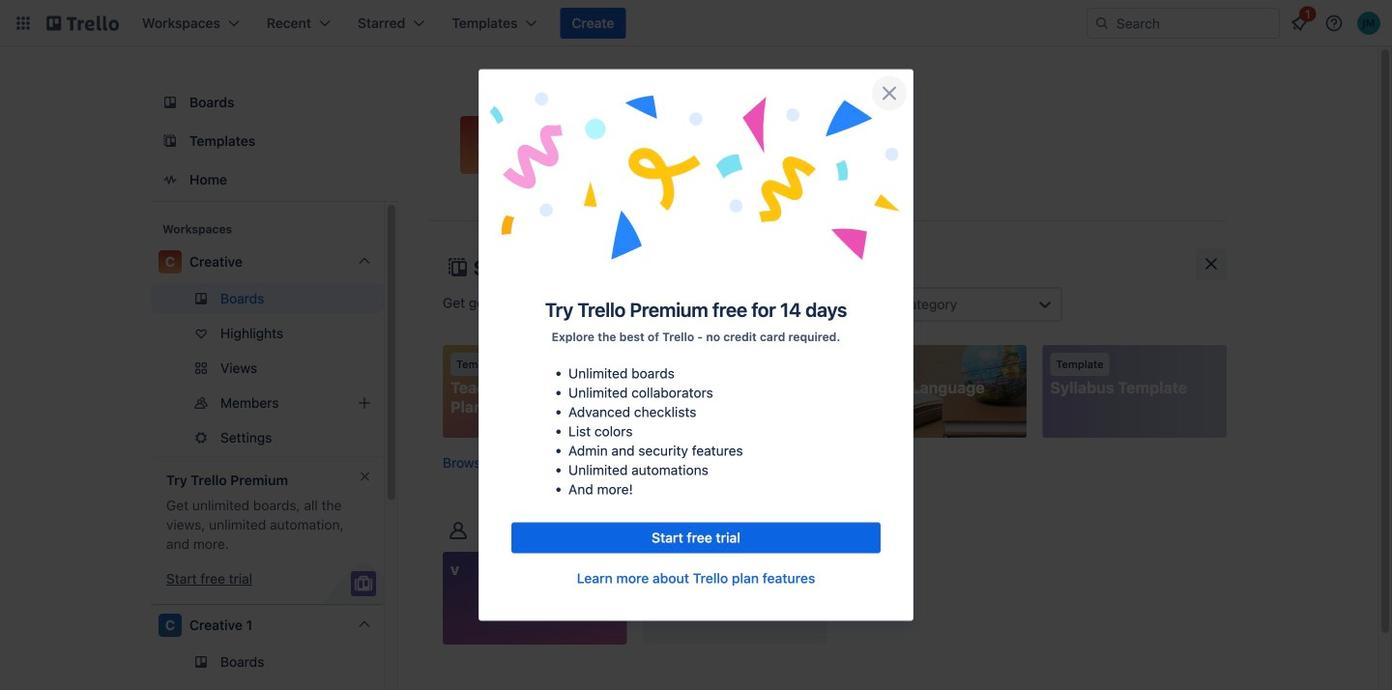Task type: vqa. For each thing, say whether or not it's contained in the screenshot.
Switch to… image
no



Task type: describe. For each thing, give the bounding box(es) containing it.
board image
[[159, 91, 182, 114]]

search image
[[1095, 15, 1110, 31]]

template board image
[[159, 130, 182, 153]]

home image
[[159, 168, 182, 191]]

close image
[[878, 82, 901, 105]]

open information menu image
[[1325, 14, 1344, 33]]

primary element
[[0, 0, 1392, 46]]



Task type: locate. For each thing, give the bounding box(es) containing it.
jeremy miller (jeremymiller198) image
[[1358, 12, 1381, 35]]

1 notification image
[[1288, 12, 1311, 35]]

add image
[[353, 392, 376, 415]]

Search field
[[1110, 10, 1279, 37]]



